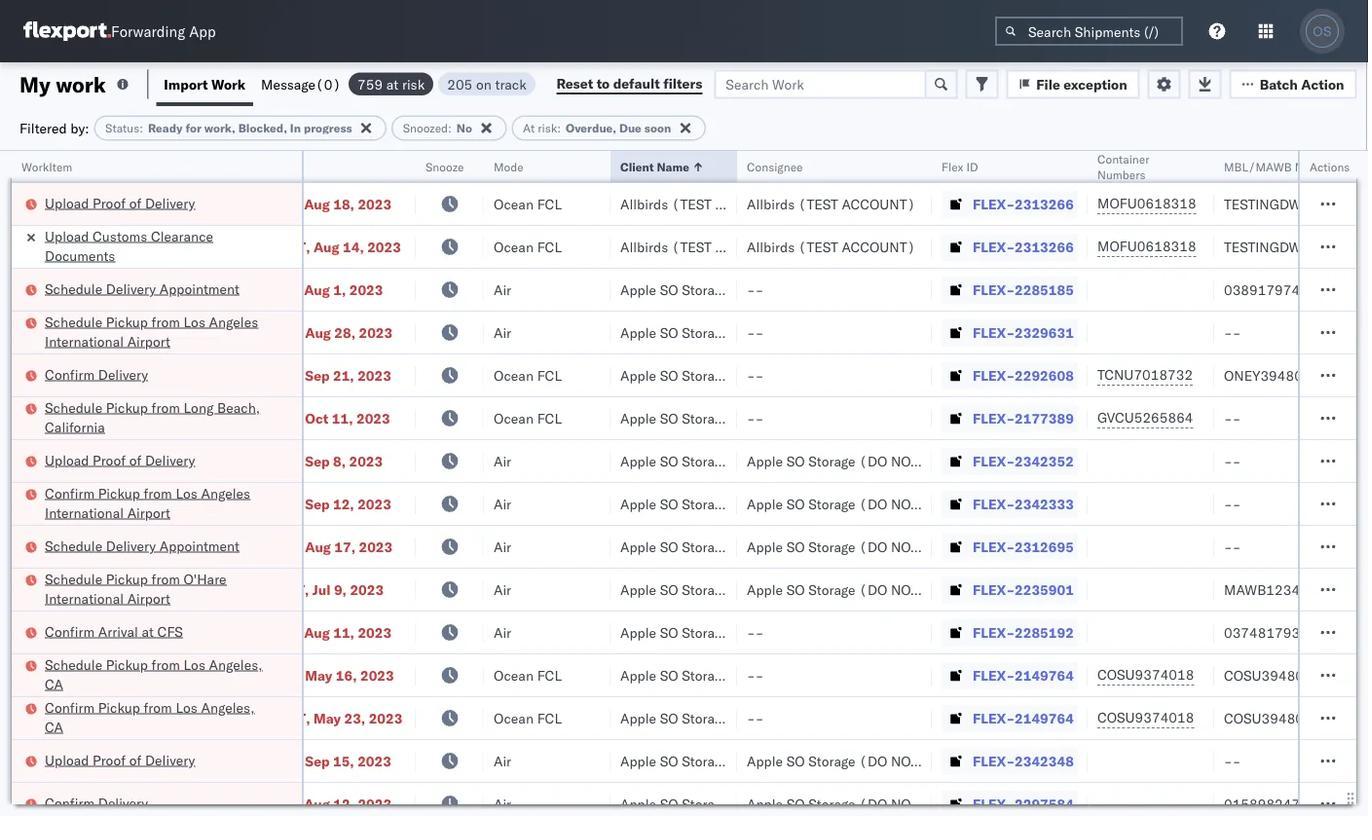 Task type: locate. For each thing, give the bounding box(es) containing it.
cosu39480284 down '03748179343'
[[1224, 667, 1330, 684]]

2285185
[[1015, 281, 1074, 298]]

airport inside schedule pickup from los angeles international airport
[[127, 333, 170, 350]]

cdt, for 4:00 am cdt, aug 28, 2023
[[270, 324, 302, 341]]

flex- down flex-2329631
[[973, 367, 1015, 384]]

schedule for airport
[[45, 570, 102, 587]]

2 cosu9374018 from the top
[[1098, 709, 1195, 726]]

2023 right 28,
[[359, 324, 393, 341]]

2313266 up 2285185
[[1015, 238, 1074, 255]]

2023
[[358, 195, 392, 212], [367, 238, 401, 255], [349, 281, 383, 298], [359, 324, 393, 341], [358, 367, 391, 384], [356, 410, 390, 427], [349, 452, 383, 470], [358, 495, 391, 512], [359, 538, 393, 555], [350, 581, 384, 598], [358, 624, 392, 641], [360, 667, 394, 684], [369, 710, 403, 727], [358, 753, 391, 770], [358, 795, 392, 812]]

1 vertical spatial flex-2313266
[[973, 238, 1074, 255]]

2 2313266 from the top
[[1015, 238, 1074, 255]]

2023 for 5:59 pm cdt, aug 18, 2023
[[358, 195, 392, 212]]

3 international from the top
[[45, 590, 124, 607]]

3 upload proof of delivery button from the top
[[45, 751, 195, 772]]

Search Shipments (/) text field
[[996, 17, 1184, 46]]

1 air from the top
[[494, 281, 512, 298]]

0 vertical spatial 2313266
[[1015, 195, 1074, 212]]

los down schedule pickup from los angeles, ca button
[[176, 699, 198, 716]]

cdt, up 2:30 pm cdt, aug 12, 2023
[[270, 753, 302, 770]]

2 confirm delivery link from the top
[[45, 793, 148, 813]]

3 ocean from the top
[[494, 367, 534, 384]]

4 sep from the top
[[305, 753, 330, 770]]

container
[[1098, 151, 1150, 166]]

ca inside schedule pickup from los angeles, ca
[[45, 676, 63, 693]]

resize handle column header for container numbers
[[1191, 151, 1215, 816]]

1 vertical spatial testingdw1234567
[[1224, 238, 1361, 255]]

7:00 am cdt, may 16, 2023
[[211, 667, 394, 684]]

pm for 8:35
[[244, 281, 266, 298]]

flex- up flex-2329631
[[973, 281, 1015, 298]]

upload proof of delivery link up confirm pickup from los angeles international airport
[[45, 451, 195, 470]]

1 vertical spatial confirm delivery link
[[45, 793, 148, 813]]

schedule inside schedule pickup from los angeles international airport
[[45, 313, 102, 330]]

schedule pickup from long beach, california
[[45, 399, 260, 435]]

0 vertical spatial 11,
[[332, 410, 353, 427]]

upload down the confirm pickup from los angeles, ca
[[45, 752, 89, 769]]

1 vertical spatial confirm delivery button
[[45, 793, 148, 815]]

from for schedule pickup from los angeles, ca
[[152, 656, 180, 673]]

0 vertical spatial schedule delivery appointment
[[45, 280, 240, 297]]

confirm inside the confirm pickup from los angeles, ca
[[45, 699, 95, 716]]

aug left 14,
[[314, 238, 340, 255]]

5 air from the top
[[494, 538, 512, 555]]

2 ca from the top
[[45, 718, 63, 735]]

2023 right 1,
[[349, 281, 383, 298]]

3:30 pm cdt, aug 11, 2023
[[211, 624, 392, 641]]

flex-2297584
[[973, 795, 1074, 812]]

aug for 14,
[[314, 238, 340, 255]]

0 vertical spatial upload proof of delivery link
[[45, 193, 195, 213]]

action
[[1302, 75, 1345, 93]]

5:59 pm cdt, aug 18, 2023
[[211, 195, 392, 212]]

testingdw1234567
[[1224, 195, 1361, 212], [1224, 238, 1361, 255]]

2 international from the top
[[45, 504, 124, 521]]

0 vertical spatial upload proof of delivery
[[45, 194, 195, 211]]

1 horizontal spatial at
[[386, 75, 399, 93]]

use)
[[795, 281, 830, 298], [795, 324, 830, 341], [795, 367, 830, 384], [795, 410, 830, 427], [795, 452, 830, 470], [922, 452, 957, 470], [795, 495, 830, 512], [922, 495, 957, 512], [795, 538, 830, 555], [922, 538, 957, 555], [795, 581, 830, 598], [922, 581, 957, 598], [795, 624, 830, 641], [795, 667, 830, 684], [795, 710, 830, 727], [795, 753, 830, 770], [922, 753, 957, 770], [795, 795, 830, 812], [922, 795, 957, 812]]

am down 9:00 am cdt, sep 8, 2023
[[244, 495, 267, 512]]

1 cosu9374018 from the top
[[1098, 666, 1195, 683]]

los inside the confirm pickup from los angeles, ca
[[176, 699, 198, 716]]

flex-2149764 up flex-2342348
[[973, 710, 1074, 727]]

1 international from the top
[[45, 333, 124, 350]]

4 confirm from the top
[[45, 699, 95, 716]]

0 vertical spatial risk
[[402, 75, 425, 93]]

angeles inside schedule pickup from los angeles international airport
[[209, 313, 258, 330]]

2 flex-2149764 from the top
[[973, 710, 1074, 727]]

pickup inside "schedule pickup from long beach, california"
[[106, 399, 148, 416]]

flex-2312695 button
[[942, 533, 1078, 561], [942, 533, 1078, 561]]

5 schedule from the top
[[45, 570, 102, 587]]

1 vertical spatial at
[[142, 623, 154, 640]]

1 vertical spatial proof
[[93, 452, 126, 469]]

angeles, down 7:00
[[201, 699, 255, 716]]

resize handle column header
[[279, 151, 302, 816], [393, 151, 416, 816], [461, 151, 484, 816], [587, 151, 611, 816], [714, 151, 737, 816], [909, 151, 932, 816], [1065, 151, 1088, 816], [1191, 151, 1215, 816], [1334, 151, 1357, 816]]

cdt, for 1:59 am cdt, sep 12, 2023
[[270, 495, 302, 512]]

0 vertical spatial ca
[[45, 676, 63, 693]]

los left 4:00
[[184, 313, 205, 330]]

los inside schedule pickup from los angeles international airport
[[184, 313, 205, 330]]

may left 23,
[[314, 710, 341, 727]]

2023 right 23,
[[369, 710, 403, 727]]

risk right at
[[538, 121, 557, 135]]

3 of from the top
[[129, 752, 142, 769]]

from for schedule pickup from o'hare international airport
[[152, 570, 180, 587]]

2149764 down the 2285192 at the right of the page
[[1015, 667, 1074, 684]]

2313266
[[1015, 195, 1074, 212], [1015, 238, 1074, 255]]

0 vertical spatial confirm delivery button
[[45, 365, 148, 386]]

0 horizontal spatial numbers
[[1098, 167, 1146, 182]]

pickup inside schedule pickup from los angeles international airport
[[106, 313, 148, 330]]

am for 7:00 am cdt, may 16, 2023
[[244, 667, 267, 684]]

1 vertical spatial cosu39480284
[[1224, 710, 1330, 727]]

1 vertical spatial 12,
[[333, 795, 355, 812]]

may for 16,
[[305, 667, 333, 684]]

appointment up "o'hare"
[[160, 537, 240, 554]]

from inside "schedule pickup from long beach, california"
[[152, 399, 180, 416]]

2 ocean fcl from the top
[[494, 238, 562, 255]]

2023 right 15,
[[358, 753, 391, 770]]

1 vertical spatial schedule delivery appointment button
[[45, 536, 240, 558]]

appointment up 4:00
[[160, 280, 240, 297]]

pickup down arrival
[[106, 656, 148, 673]]

batch action button
[[1230, 70, 1357, 99]]

2149764 up 2342348 at the right bottom of the page
[[1015, 710, 1074, 727]]

from left 4:00
[[152, 313, 180, 330]]

flex-2149764 down flex-2285192
[[973, 667, 1074, 684]]

jul
[[313, 581, 331, 598]]

of up customs
[[129, 194, 142, 211]]

1 vertical spatial international
[[45, 504, 124, 521]]

delivery up 'schedule pickup from o'hare international airport'
[[106, 537, 156, 554]]

cdt,
[[269, 195, 301, 212], [279, 238, 310, 255], [269, 281, 301, 298], [270, 324, 302, 341], [270, 367, 302, 384], [270, 410, 302, 427], [270, 452, 302, 470], [270, 495, 302, 512], [270, 538, 302, 555], [278, 581, 309, 598], [269, 624, 301, 641], [270, 667, 302, 684], [279, 710, 310, 727], [270, 753, 302, 770], [269, 795, 301, 812]]

0 vertical spatial schedule delivery appointment button
[[45, 279, 240, 301]]

0 vertical spatial cosu39480284
[[1224, 667, 1330, 684]]

2 upload from the top
[[45, 227, 89, 245]]

1 confirm delivery button from the top
[[45, 365, 148, 386]]

due
[[620, 121, 642, 135]]

flex-2313266 up flex-2285185
[[973, 238, 1074, 255]]

21,
[[333, 367, 354, 384]]

am right the 9:00
[[244, 452, 267, 470]]

numbers right mbl/mawb
[[1295, 159, 1344, 174]]

cosu39480284
[[1224, 667, 1330, 684], [1224, 710, 1330, 727]]

0 vertical spatial cosu9374018
[[1098, 666, 1195, 683]]

flex-2285185 button
[[942, 276, 1078, 303], [942, 276, 1078, 303]]

pickup down schedule pickup from los angeles, ca
[[98, 699, 140, 716]]

upload proof of delivery button
[[45, 193, 195, 215], [45, 451, 195, 472], [45, 751, 195, 772]]

1 upload proof of delivery from the top
[[45, 194, 195, 211]]

international inside confirm pickup from los angeles international airport
[[45, 504, 124, 521]]

3 resize handle column header from the left
[[461, 151, 484, 816]]

2 vertical spatial of
[[129, 752, 142, 769]]

numbers inside container numbers
[[1098, 167, 1146, 182]]

flex- down flex-2342348
[[973, 795, 1015, 812]]

flex-
[[973, 195, 1015, 212], [973, 238, 1015, 255], [973, 281, 1015, 298], [973, 324, 1015, 341], [973, 367, 1015, 384], [973, 410, 1015, 427], [973, 452, 1015, 470], [973, 495, 1015, 512], [973, 538, 1015, 555], [973, 581, 1015, 598], [973, 624, 1015, 641], [973, 667, 1015, 684], [973, 710, 1015, 727], [973, 753, 1015, 770], [973, 795, 1015, 812]]

airport inside 'schedule pickup from o'hare international airport'
[[127, 590, 170, 607]]

am right 10:15 on the top left of the page
[[253, 238, 275, 255]]

upload proof of delivery button up confirm pickup from los angeles international airport
[[45, 451, 195, 472]]

2023 right 18,
[[358, 195, 392, 212]]

0 horizontal spatial risk
[[402, 75, 425, 93]]

allbirds (test account)
[[621, 195, 789, 212], [747, 195, 916, 212], [621, 238, 789, 255], [747, 238, 916, 255]]

2 : from the left
[[448, 121, 452, 135]]

cdt, up 8:35 pm cdt, aug 1, 2023
[[279, 238, 310, 255]]

2 confirm delivery from the top
[[45, 794, 148, 811]]

2 schedule delivery appointment from the top
[[45, 537, 240, 554]]

1 horizontal spatial :
[[448, 121, 452, 135]]

2023 for 1:59 am cdt, aug 17, 2023
[[359, 538, 393, 555]]

0 vertical spatial flex-2313266
[[973, 195, 1074, 212]]

id
[[967, 159, 979, 174]]

7 flex- from the top
[[973, 452, 1015, 470]]

airport inside confirm pickup from los angeles international airport
[[127, 504, 170, 521]]

1 1:59 from the top
[[211, 410, 241, 427]]

track
[[495, 75, 527, 93]]

1 vertical spatial of
[[129, 452, 142, 469]]

confirm arrival at cfs link
[[45, 622, 183, 641]]

airport up "schedule pickup from long beach, california"
[[127, 333, 170, 350]]

4:00
[[211, 324, 241, 341]]

3 sep from the top
[[305, 495, 330, 512]]

(do
[[733, 281, 761, 298], [733, 324, 761, 341], [733, 367, 761, 384], [733, 410, 761, 427], [733, 452, 761, 470], [859, 452, 888, 470], [733, 495, 761, 512], [859, 495, 888, 512], [733, 538, 761, 555], [859, 538, 888, 555], [733, 581, 761, 598], [859, 581, 888, 598], [733, 624, 761, 641], [733, 667, 761, 684], [733, 710, 761, 727], [733, 753, 761, 770], [859, 753, 888, 770], [733, 795, 761, 812], [859, 795, 888, 812]]

6 flex- from the top
[[973, 410, 1015, 427]]

forwarding
[[111, 22, 185, 40]]

sep for 12,
[[305, 495, 330, 512]]

cdt, for 11:59 pm cdt, jul 9, 2023
[[278, 581, 309, 598]]

am down 10:30
[[244, 753, 267, 770]]

12, down 15,
[[333, 795, 355, 812]]

reset to default filters button
[[545, 70, 714, 99]]

pickup inside schedule pickup from los angeles, ca
[[106, 656, 148, 673]]

0389179742
[[1224, 281, 1309, 298]]

0 horizontal spatial at
[[142, 623, 154, 640]]

los for confirm pickup from los angeles international airport
[[176, 485, 198, 502]]

0 vertical spatial appointment
[[160, 280, 240, 297]]

0 vertical spatial may
[[305, 667, 333, 684]]

pickup inside the confirm pickup from los angeles, ca
[[98, 699, 140, 716]]

pickup up arrival
[[106, 570, 148, 587]]

international down "documents"
[[45, 333, 124, 350]]

pickup inside 'schedule pickup from o'hare international airport'
[[106, 570, 148, 587]]

3 schedule from the top
[[45, 399, 102, 416]]

1 vertical spatial risk
[[538, 121, 557, 135]]

2023 right the 9,
[[350, 581, 384, 598]]

: for status
[[140, 121, 143, 135]]

0 vertical spatial of
[[129, 194, 142, 211]]

6 schedule from the top
[[45, 656, 102, 673]]

:
[[140, 121, 143, 135], [448, 121, 452, 135], [557, 121, 561, 135]]

tcnu7018732
[[1098, 366, 1193, 383]]

3 fcl from the top
[[537, 367, 562, 384]]

schedule inside schedule pickup from los angeles, ca
[[45, 656, 102, 673]]

flex-2313266 down flex id button
[[973, 195, 1074, 212]]

2 schedule from the top
[[45, 313, 102, 330]]

2 schedule delivery appointment link from the top
[[45, 536, 240, 556]]

1 vertical spatial confirm delivery
[[45, 794, 148, 811]]

upload inside upload customs clearance documents
[[45, 227, 89, 245]]

am for 10:15 am cdt, aug 14, 2023
[[253, 238, 275, 255]]

5 ocean from the top
[[494, 667, 534, 684]]

2 fcl from the top
[[537, 238, 562, 255]]

1 vertical spatial mofu0618318
[[1098, 238, 1197, 255]]

1 2149764 from the top
[[1015, 667, 1074, 684]]

1 vertical spatial 11,
[[333, 624, 355, 641]]

schedule inside "schedule pickup from long beach, california"
[[45, 399, 102, 416]]

confirm pickup from los angeles, ca button
[[45, 698, 277, 739]]

los inside schedule pickup from los angeles, ca
[[184, 656, 205, 673]]

1 vertical spatial upload proof of delivery link
[[45, 451, 195, 470]]

schedule pickup from o'hare international airport
[[45, 570, 227, 607]]

9 resize handle column header from the left
[[1334, 151, 1357, 816]]

schedule pickup from los angeles, ca link
[[45, 655, 277, 694]]

risk right 759 on the left top
[[402, 75, 425, 93]]

2023 up 7:00 am cdt, may 16, 2023
[[358, 624, 392, 641]]

workitem
[[21, 159, 72, 174]]

8 resize handle column header from the left
[[1191, 151, 1215, 816]]

2023 for 1:59 am cdt, sep 15, 2023
[[358, 753, 391, 770]]

0 vertical spatial confirm delivery
[[45, 366, 148, 383]]

upload proof of delivery down the confirm pickup from los angeles, ca
[[45, 752, 195, 769]]

upload proof of delivery button down the confirm pickup from los angeles, ca
[[45, 751, 195, 772]]

flex-2312695
[[973, 538, 1074, 555]]

2023 for 1:59 am cdt, sep 12, 2023
[[358, 495, 391, 512]]

flex- down flex-2342333
[[973, 538, 1015, 555]]

1 vertical spatial angeles,
[[201, 699, 255, 716]]

delivery down upload customs clearance documents
[[106, 280, 156, 297]]

schedule delivery appointment button up 'schedule pickup from o'hare international airport'
[[45, 536, 240, 558]]

batch
[[1260, 75, 1298, 93]]

1 vertical spatial airport
[[127, 504, 170, 521]]

flex- up flex-2292608
[[973, 324, 1015, 341]]

sep for 8,
[[305, 452, 330, 470]]

1 vertical spatial 2313266
[[1015, 238, 1074, 255]]

2023 for 1:59 am cdt, oct 11, 2023
[[356, 410, 390, 427]]

1 sep from the top
[[305, 367, 330, 384]]

angeles, inside schedule pickup from los angeles, ca
[[209, 656, 263, 673]]

apple
[[621, 281, 657, 298], [621, 324, 657, 341], [621, 367, 657, 384], [621, 410, 657, 427], [621, 452, 657, 470], [747, 452, 783, 470], [621, 495, 657, 512], [747, 495, 783, 512], [621, 538, 657, 555], [747, 538, 783, 555], [621, 581, 657, 598], [747, 581, 783, 598], [621, 624, 657, 641], [621, 667, 657, 684], [621, 710, 657, 727], [621, 753, 657, 770], [747, 753, 783, 770], [621, 795, 657, 812], [747, 795, 783, 812]]

2 confirm from the top
[[45, 485, 95, 502]]

resize handle column header for consignee
[[909, 151, 932, 816]]

2329631
[[1015, 324, 1074, 341]]

aug for 18,
[[304, 195, 330, 212]]

16,
[[336, 667, 357, 684]]

confirm inside confirm pickup from los angeles international airport
[[45, 485, 95, 502]]

international inside schedule pickup from los angeles international airport
[[45, 333, 124, 350]]

2023 right 16,
[[360, 667, 394, 684]]

flex- up flex-2312695
[[973, 495, 1015, 512]]

2 vertical spatial upload proof of delivery
[[45, 752, 195, 769]]

schedule delivery appointment link for second schedule delivery appointment button from the bottom of the page
[[45, 279, 240, 299]]

file exception button
[[1007, 70, 1140, 99], [1007, 70, 1140, 99]]

angeles
[[209, 313, 258, 330], [201, 485, 250, 502]]

am right "long"
[[244, 410, 267, 427]]

2023 for 3:30 pm cdt, aug 11, 2023
[[358, 624, 392, 641]]

1 vertical spatial angeles
[[201, 485, 250, 502]]

sep left 15,
[[305, 753, 330, 770]]

los inside confirm pickup from los angeles international airport
[[176, 485, 198, 502]]

12, for sep
[[333, 495, 354, 512]]

los left 7:00
[[184, 656, 205, 673]]

angeles, down 3:30
[[209, 656, 263, 673]]

schedule delivery appointment for second schedule delivery appointment button from the bottom of the page the 'schedule delivery appointment' 'link'
[[45, 280, 240, 297]]

from down schedule pickup from long beach, california button
[[144, 485, 172, 502]]

: left ready at the top
[[140, 121, 143, 135]]

schedule for ca
[[45, 656, 102, 673]]

risk
[[402, 75, 425, 93], [538, 121, 557, 135]]

--
[[747, 281, 764, 298], [747, 324, 764, 341], [1224, 324, 1241, 341], [747, 367, 764, 384], [747, 410, 764, 427], [1224, 410, 1241, 427], [1224, 452, 1241, 470], [1224, 495, 1241, 512], [1224, 538, 1241, 555], [747, 624, 764, 641], [747, 667, 764, 684], [747, 710, 764, 727], [1224, 753, 1241, 770]]

schedule delivery appointment for the 'schedule delivery appointment' 'link' associated with first schedule delivery appointment button from the bottom
[[45, 537, 240, 554]]

flex-2297584 button
[[942, 791, 1078, 816], [942, 791, 1078, 816]]

cdt, down 9:00 am cdt, sep 8, 2023
[[270, 495, 302, 512]]

11:59
[[211, 581, 249, 598]]

10:30
[[211, 710, 249, 727]]

international down california
[[45, 504, 124, 521]]

3 airport from the top
[[127, 590, 170, 607]]

flex id button
[[932, 155, 1069, 174]]

resize handle column header for flex id
[[1065, 151, 1088, 816]]

proof
[[93, 194, 126, 211], [93, 452, 126, 469], [93, 752, 126, 769]]

2 flex-2313266 from the top
[[973, 238, 1074, 255]]

1 vertical spatial flex-2149764
[[973, 710, 1074, 727]]

8,
[[333, 452, 346, 470]]

1 2313266 from the top
[[1015, 195, 1074, 212]]

from left "long"
[[152, 399, 180, 416]]

2 schedule delivery appointment button from the top
[[45, 536, 240, 558]]

flex- down flex-2285192
[[973, 667, 1015, 684]]

air
[[494, 281, 512, 298], [494, 324, 512, 341], [494, 452, 512, 470], [494, 495, 512, 512], [494, 538, 512, 555], [494, 581, 512, 598], [494, 624, 512, 641], [494, 753, 512, 770], [494, 795, 512, 812]]

0 vertical spatial upload proof of delivery button
[[45, 193, 195, 215]]

pm right 5:59
[[244, 195, 266, 212]]

1 vertical spatial appointment
[[160, 537, 240, 554]]

resize handle column header for deadline
[[393, 151, 416, 816]]

cdt, down 8:35 pm cdt, aug 1, 2023
[[270, 324, 302, 341]]

(0)
[[316, 75, 341, 93]]

cdt, up 1:59 am cdt, sep 15, 2023
[[279, 710, 310, 727]]

2023 right 21,
[[358, 367, 391, 384]]

from inside 'schedule pickup from o'hare international airport'
[[152, 570, 180, 587]]

am right 10:30
[[253, 710, 275, 727]]

1 vertical spatial upload proof of delivery
[[45, 452, 195, 469]]

1 resize handle column header from the left
[[279, 151, 302, 816]]

3:30
[[211, 624, 241, 641]]

4 1:59 from the top
[[211, 753, 241, 770]]

11, right oct
[[332, 410, 353, 427]]

upload down california
[[45, 452, 89, 469]]

2 vertical spatial proof
[[93, 752, 126, 769]]

flex-2235901
[[973, 581, 1074, 598]]

1 schedule delivery appointment link from the top
[[45, 279, 240, 299]]

8:35 pm cdt, aug 1, 2023
[[211, 281, 383, 298]]

10:15 am cdt, aug 14, 2023
[[211, 238, 401, 255]]

of down the confirm pickup from los angeles, ca
[[129, 752, 142, 769]]

no
[[457, 121, 472, 135]]

flex-2285192 button
[[942, 619, 1078, 646], [942, 619, 1078, 646]]

angeles, for schedule pickup from los angeles, ca
[[209, 656, 263, 673]]

0 vertical spatial testingdw1234567
[[1224, 195, 1361, 212]]

2 vertical spatial international
[[45, 590, 124, 607]]

1:59 down the 9:00
[[211, 495, 241, 512]]

confirm arrival at cfs
[[45, 623, 183, 640]]

4 resize handle column header from the left
[[587, 151, 611, 816]]

schedule delivery appointment button up schedule pickup from los angeles international airport in the top left of the page
[[45, 279, 240, 301]]

cdt, down 11:59 pm cdt, jul 9, 2023
[[269, 624, 301, 641]]

from inside the confirm pickup from los angeles, ca
[[144, 699, 172, 716]]

0 vertical spatial proof
[[93, 194, 126, 211]]

0 vertical spatial angeles
[[209, 313, 258, 330]]

1:59 up the 9:00
[[211, 410, 241, 427]]

mode button
[[484, 155, 591, 174]]

2 horizontal spatial :
[[557, 121, 561, 135]]

california
[[45, 418, 105, 435]]

confirm pickup from los angeles, ca link
[[45, 698, 277, 737]]

angeles inside confirm pickup from los angeles international airport
[[201, 485, 250, 502]]

mbl/mawb numbers
[[1224, 159, 1344, 174]]

pm for 11:59
[[253, 581, 274, 598]]

numbers for mbl/mawb numbers
[[1295, 159, 1344, 174]]

1 schedule delivery appointment button from the top
[[45, 279, 240, 301]]

from inside confirm pickup from los angeles international airport
[[144, 485, 172, 502]]

1 vertical spatial schedule delivery appointment link
[[45, 536, 240, 556]]

at inside confirm arrival at cfs link
[[142, 623, 154, 640]]

0 vertical spatial 2149764
[[1015, 667, 1074, 684]]

0 vertical spatial confirm delivery link
[[45, 365, 148, 384]]

schedule delivery appointment link
[[45, 279, 240, 299], [45, 536, 240, 556]]

10:30 am cdt, may 23, 2023
[[211, 710, 403, 727]]

confirm pickup from los angeles international airport link
[[45, 484, 277, 523]]

1 testingdw1234567 from the top
[[1224, 195, 1361, 212]]

11, for oct
[[332, 410, 353, 427]]

: left no
[[448, 121, 452, 135]]

airport for schedule
[[127, 333, 170, 350]]

6 resize handle column header from the left
[[909, 151, 932, 816]]

0 vertical spatial angeles,
[[209, 656, 263, 673]]

2 vertical spatial upload proof of delivery link
[[45, 751, 195, 770]]

0 vertical spatial airport
[[127, 333, 170, 350]]

0 vertical spatial 12,
[[333, 495, 354, 512]]

storage
[[682, 281, 729, 298], [682, 324, 729, 341], [682, 367, 729, 384], [682, 410, 729, 427], [682, 452, 729, 470], [809, 452, 856, 470], [682, 495, 729, 512], [809, 495, 856, 512], [682, 538, 729, 555], [809, 538, 856, 555], [682, 581, 729, 598], [809, 581, 856, 598], [682, 624, 729, 641], [682, 667, 729, 684], [682, 710, 729, 727], [682, 753, 729, 770], [809, 753, 856, 770], [682, 795, 729, 812], [809, 795, 856, 812]]

airport for confirm
[[127, 504, 170, 521]]

1 fcl from the top
[[537, 195, 562, 212]]

am right 4:00
[[244, 324, 267, 341]]

upload proof of delivery link
[[45, 193, 195, 213], [45, 451, 195, 470], [45, 751, 195, 770]]

2 testingdw1234567 from the top
[[1224, 238, 1361, 255]]

workitem button
[[12, 155, 283, 174]]

11 flex- from the top
[[973, 624, 1015, 641]]

o'hare
[[184, 570, 227, 587]]

of
[[129, 194, 142, 211], [129, 452, 142, 469], [129, 752, 142, 769]]

2 mofu0618318 from the top
[[1098, 238, 1197, 255]]

12,
[[333, 495, 354, 512], [333, 795, 355, 812]]

angeles down the 9:00
[[201, 485, 250, 502]]

2 vertical spatial upload proof of delivery button
[[45, 751, 195, 772]]

-
[[747, 281, 756, 298], [756, 281, 764, 298], [747, 324, 756, 341], [756, 324, 764, 341], [1224, 324, 1233, 341], [1233, 324, 1241, 341], [747, 367, 756, 384], [756, 367, 764, 384], [747, 410, 756, 427], [756, 410, 764, 427], [1224, 410, 1233, 427], [1233, 410, 1241, 427], [1224, 452, 1233, 470], [1233, 452, 1241, 470], [1224, 495, 1233, 512], [1233, 495, 1241, 512], [1224, 538, 1233, 555], [1233, 538, 1241, 555], [747, 624, 756, 641], [756, 624, 764, 641], [747, 667, 756, 684], [756, 667, 764, 684], [747, 710, 756, 727], [756, 710, 764, 727], [1224, 753, 1233, 770], [1233, 753, 1241, 770]]

pickup inside confirm pickup from los angeles international airport
[[98, 485, 140, 502]]

1 horizontal spatial risk
[[538, 121, 557, 135]]

confirm for confirm pickup from los angeles, ca button
[[45, 699, 95, 716]]

schedule inside 'schedule pickup from o'hare international airport'
[[45, 570, 102, 587]]

2 ocean from the top
[[494, 238, 534, 255]]

confirm pickup from los angeles international airport button
[[45, 484, 277, 525]]

from inside schedule pickup from los angeles, ca
[[152, 656, 180, 673]]

cdt, for 9:00 am cdt, sep 8, 2023
[[270, 452, 302, 470]]

ca inside the confirm pickup from los angeles, ca
[[45, 718, 63, 735]]

ready
[[148, 121, 183, 135]]

pickup left "long"
[[106, 399, 148, 416]]

6 ocean from the top
[[494, 710, 534, 727]]

los
[[184, 313, 205, 330], [176, 485, 198, 502], [184, 656, 205, 673], [176, 699, 198, 716]]

0 vertical spatial mofu0618318
[[1098, 195, 1197, 212]]

los down schedule pickup from long beach, california button
[[176, 485, 198, 502]]

cosu39480284 up 01589824734 in the bottom right of the page
[[1224, 710, 1330, 727]]

flex-2313266 button
[[942, 190, 1078, 218], [942, 190, 1078, 218], [942, 233, 1078, 261], [942, 233, 1078, 261]]

am right 2:00 at the left
[[244, 367, 267, 384]]

cdt, for 5:59 pm cdt, aug 18, 2023
[[269, 195, 301, 212]]

2 upload proof of delivery link from the top
[[45, 451, 195, 470]]

am right 7:00
[[244, 667, 267, 684]]

aug left 28,
[[305, 324, 331, 341]]

angeles, inside the confirm pickup from los angeles, ca
[[201, 699, 255, 716]]

2 sep from the top
[[305, 452, 330, 470]]

cdt, down 1:59 am cdt, sep 15, 2023
[[269, 795, 301, 812]]

schedule delivery appointment up schedule pickup from los angeles international airport in the top left of the page
[[45, 280, 240, 297]]

5 confirm from the top
[[45, 794, 95, 811]]

aug left "17,"
[[305, 538, 331, 555]]

0 horizontal spatial :
[[140, 121, 143, 135]]

am for 10:30 am cdt, may 23, 2023
[[253, 710, 275, 727]]

1 vertical spatial cosu9374018
[[1098, 709, 1195, 726]]

0 vertical spatial flex-2149764
[[973, 667, 1074, 684]]

1:59
[[211, 410, 241, 427], [211, 495, 241, 512], [211, 538, 241, 555], [211, 753, 241, 770]]

2023 for 2:00 am cdt, sep 21, 2023
[[358, 367, 391, 384]]

flex-2342348 button
[[942, 748, 1078, 775], [942, 748, 1078, 775]]

aug for 11,
[[304, 624, 330, 641]]

2023 right 8,
[[349, 452, 383, 470]]

from inside schedule pickup from los angeles international airport
[[152, 313, 180, 330]]

1 schedule from the top
[[45, 280, 102, 297]]

cdt, for 2:30 pm cdt, aug 12, 2023
[[269, 795, 301, 812]]

Search Work text field
[[714, 70, 927, 99]]

11, up 16,
[[333, 624, 355, 641]]

1 horizontal spatial numbers
[[1295, 159, 1344, 174]]

am up 11:59
[[244, 538, 267, 555]]

cdt, down 1:59 am cdt, oct 11, 2023
[[270, 452, 302, 470]]

proof down the confirm pickup from los angeles, ca
[[93, 752, 126, 769]]

1 vertical spatial ca
[[45, 718, 63, 735]]

1 : from the left
[[140, 121, 143, 135]]

1 upload from the top
[[45, 194, 89, 211]]

pickup down upload customs clearance documents
[[106, 313, 148, 330]]

resize handle column header for mode
[[587, 151, 611, 816]]

1 vertical spatial 2149764
[[1015, 710, 1074, 727]]

0 vertical spatial schedule delivery appointment link
[[45, 279, 240, 299]]

pickup for schedule pickup from long beach, california
[[106, 399, 148, 416]]

cdt, for 1:59 am cdt, sep 15, 2023
[[270, 753, 302, 770]]

ocean
[[494, 195, 534, 212], [494, 238, 534, 255], [494, 367, 534, 384], [494, 410, 534, 427], [494, 667, 534, 684], [494, 710, 534, 727]]

3 confirm from the top
[[45, 623, 95, 640]]

1 vertical spatial schedule delivery appointment
[[45, 537, 240, 554]]

0 vertical spatial international
[[45, 333, 124, 350]]

1 vertical spatial upload proof of delivery button
[[45, 451, 195, 472]]

upload proof of delivery up customs
[[45, 194, 195, 211]]

aug down 1:59 am cdt, sep 15, 2023
[[304, 795, 330, 812]]

1 airport from the top
[[127, 333, 170, 350]]

pickup down california
[[98, 485, 140, 502]]

1 12, from the top
[[333, 495, 354, 512]]

angeles for schedule pickup from los angeles international airport
[[209, 313, 258, 330]]

2313266 down flex id button
[[1015, 195, 1074, 212]]

from for confirm pickup from los angeles, ca
[[144, 699, 172, 716]]

2 vertical spatial airport
[[127, 590, 170, 607]]

international inside 'schedule pickup from o'hare international airport'
[[45, 590, 124, 607]]

1 vertical spatial may
[[314, 710, 341, 727]]



Task type: describe. For each thing, give the bounding box(es) containing it.
in
[[290, 121, 301, 135]]

2:30 pm cdt, aug 12, 2023
[[211, 795, 392, 812]]

205 on track
[[447, 75, 527, 93]]

pickup for confirm pickup from los angeles international airport
[[98, 485, 140, 502]]

international for schedule
[[45, 333, 124, 350]]

5 flex- from the top
[[973, 367, 1015, 384]]

confirm delivery link for 1st 'confirm delivery' button from the bottom of the page
[[45, 793, 148, 813]]

work,
[[204, 121, 235, 135]]

11, for aug
[[333, 624, 355, 641]]

9:00
[[211, 452, 241, 470]]

name
[[657, 159, 690, 174]]

am for 9:00 am cdt, sep 8, 2023
[[244, 452, 267, 470]]

aug for 17,
[[305, 538, 331, 555]]

confirm pickup from los angeles international airport
[[45, 485, 250, 521]]

6 air from the top
[[494, 581, 512, 598]]

1:59 for 1:59 am cdt, sep 12, 2023
[[211, 495, 241, 512]]

pickup for schedule pickup from o'hare international airport
[[106, 570, 148, 587]]

schedule pickup from los angeles, ca button
[[45, 655, 277, 696]]

aug for 12,
[[304, 795, 330, 812]]

filtered by:
[[19, 119, 89, 136]]

8 air from the top
[[494, 753, 512, 770]]

4 air from the top
[[494, 495, 512, 512]]

5 ocean fcl from the top
[[494, 667, 562, 684]]

4 ocean from the top
[[494, 410, 534, 427]]

cdt, for 10:30 am cdt, may 23, 2023
[[279, 710, 310, 727]]

2023 for 7:00 am cdt, may 16, 2023
[[360, 667, 394, 684]]

schedule pickup from los angeles international airport link
[[45, 312, 277, 351]]

at
[[523, 121, 535, 135]]

blocked,
[[238, 121, 287, 135]]

confirm pickup from los angeles, ca
[[45, 699, 255, 735]]

1 flex- from the top
[[973, 195, 1015, 212]]

6 ocean fcl from the top
[[494, 710, 562, 727]]

10 flex- from the top
[[973, 581, 1015, 598]]

3 ocean fcl from the top
[[494, 367, 562, 384]]

at risk : overdue, due soon
[[523, 121, 671, 135]]

1 of from the top
[[129, 194, 142, 211]]

long
[[184, 399, 214, 416]]

sep for 15,
[[305, 753, 330, 770]]

schedule pickup from o'hare international airport button
[[45, 569, 277, 610]]

9,
[[334, 581, 347, 598]]

los for schedule pickup from los angeles international airport
[[184, 313, 205, 330]]

consignee
[[747, 159, 803, 174]]

international for confirm
[[45, 504, 124, 521]]

2 upload proof of delivery from the top
[[45, 452, 195, 469]]

exception
[[1064, 75, 1128, 93]]

ca for schedule pickup from los angeles, ca
[[45, 676, 63, 693]]

3 proof from the top
[[93, 752, 126, 769]]

2342333
[[1015, 495, 1074, 512]]

aug for 28,
[[305, 324, 331, 341]]

schedule pickup from los angeles international airport button
[[45, 312, 277, 353]]

am for 4:00 am cdt, aug 28, 2023
[[244, 324, 267, 341]]

12, for aug
[[333, 795, 355, 812]]

9 flex- from the top
[[973, 538, 1015, 555]]

deadline
[[211, 159, 259, 174]]

documents
[[45, 247, 115, 264]]

work
[[211, 75, 246, 93]]

os
[[1314, 24, 1332, 38]]

8:35
[[211, 281, 241, 298]]

1 upload proof of delivery link from the top
[[45, 193, 195, 213]]

delivery down the confirm pickup from los angeles, ca
[[98, 794, 148, 811]]

2023 for 10:30 am cdt, may 23, 2023
[[369, 710, 403, 727]]

2:30
[[211, 795, 241, 812]]

1 flex-2149764 from the top
[[973, 667, 1074, 684]]

delivery up clearance on the top left
[[145, 194, 195, 211]]

am for 1:59 am cdt, oct 11, 2023
[[244, 410, 267, 427]]

3 upload proof of delivery from the top
[[45, 752, 195, 769]]

ca for confirm pickup from los angeles, ca
[[45, 718, 63, 735]]

arrival
[[98, 623, 138, 640]]

7 air from the top
[[494, 624, 512, 641]]

11:59 pm cdt, jul 9, 2023
[[211, 581, 384, 598]]

10:15
[[211, 238, 249, 255]]

1 upload proof of delivery button from the top
[[45, 193, 195, 215]]

my
[[19, 71, 50, 97]]

progress
[[304, 121, 352, 135]]

1 proof from the top
[[93, 194, 126, 211]]

on
[[476, 75, 492, 93]]

cfs
[[157, 623, 183, 640]]

schedule pickup from o'hare international airport link
[[45, 569, 277, 608]]

forwarding app link
[[23, 21, 216, 41]]

cdt, for 10:15 am cdt, aug 14, 2023
[[279, 238, 310, 255]]

schedule delivery appointment link for first schedule delivery appointment button from the bottom
[[45, 536, 240, 556]]

6 fcl from the top
[[537, 710, 562, 727]]

cdt, for 1:59 am cdt, oct 11, 2023
[[270, 410, 302, 427]]

flex-2342352
[[973, 452, 1074, 470]]

schedule for international
[[45, 313, 102, 330]]

2:00
[[211, 367, 241, 384]]

mawb123456
[[1224, 581, 1317, 598]]

forwarding app
[[111, 22, 216, 40]]

1:59 for 1:59 am cdt, oct 11, 2023
[[211, 410, 241, 427]]

cdt, for 2:00 am cdt, sep 21, 2023
[[270, 367, 302, 384]]

3 upload from the top
[[45, 452, 89, 469]]

1 ocean fcl from the top
[[494, 195, 562, 212]]

from for schedule pickup from long beach, california
[[152, 399, 180, 416]]

confirm arrival at cfs button
[[45, 622, 183, 643]]

flex-2292608
[[973, 367, 1074, 384]]

1:59 for 1:59 am cdt, sep 15, 2023
[[211, 753, 241, 770]]

9 air from the top
[[494, 795, 512, 812]]

delivery down confirm pickup from los angeles, ca button
[[145, 752, 195, 769]]

work
[[56, 71, 106, 97]]

may for 23,
[[314, 710, 341, 727]]

2 cosu39480284 from the top
[[1224, 710, 1330, 727]]

confirm delivery link for first 'confirm delivery' button from the top of the page
[[45, 365, 148, 384]]

2023 for 11:59 pm cdt, jul 9, 2023
[[350, 581, 384, 598]]

angeles, for confirm pickup from los angeles, ca
[[201, 699, 255, 716]]

pickup for schedule pickup from los angeles international airport
[[106, 313, 148, 330]]

: for snoozed
[[448, 121, 452, 135]]

2 flex- from the top
[[973, 238, 1015, 255]]

mbl/mawb numbers button
[[1215, 155, 1369, 174]]

pm for 5:59
[[244, 195, 266, 212]]

from for schedule pickup from los angeles international airport
[[152, 313, 180, 330]]

los for schedule pickup from los angeles, ca
[[184, 656, 205, 673]]

clearance
[[151, 227, 213, 245]]

pickup for schedule pickup from los angeles, ca
[[106, 656, 148, 673]]

from for confirm pickup from los angeles international airport
[[144, 485, 172, 502]]

filtered
[[19, 119, 67, 136]]

flex-2285192
[[973, 624, 1074, 641]]

pickup for confirm pickup from los angeles, ca
[[98, 699, 140, 716]]

cdt, for 7:00 am cdt, may 16, 2023
[[270, 667, 302, 684]]

8 flex- from the top
[[973, 495, 1015, 512]]

2023 for 10:15 am cdt, aug 14, 2023
[[367, 238, 401, 255]]

4 flex- from the top
[[973, 324, 1015, 341]]

pm for 3:30
[[244, 624, 266, 641]]

2297584
[[1015, 795, 1074, 812]]

5 fcl from the top
[[537, 667, 562, 684]]

1 cosu39480284 from the top
[[1224, 667, 1330, 684]]

pm for 2:30
[[244, 795, 266, 812]]

2 appointment from the top
[[160, 537, 240, 554]]

beach,
[[217, 399, 260, 416]]

1 appointment from the top
[[160, 280, 240, 297]]

los for confirm pickup from los angeles, ca
[[176, 699, 198, 716]]

file
[[1037, 75, 1061, 93]]

delivery down schedule pickup from los angeles international airport in the top left of the page
[[98, 366, 148, 383]]

confirm for 1st 'confirm delivery' button from the bottom of the page
[[45, 794, 95, 811]]

confirm for first 'confirm delivery' button from the top of the page
[[45, 366, 95, 383]]

2342348
[[1015, 753, 1074, 770]]

snoozed
[[403, 121, 448, 135]]

aug for 1,
[[304, 281, 330, 298]]

28,
[[334, 324, 356, 341]]

0 vertical spatial at
[[386, 75, 399, 93]]

am for 2:00 am cdt, sep 21, 2023
[[244, 367, 267, 384]]

1 confirm delivery from the top
[[45, 366, 148, 383]]

for
[[185, 121, 201, 135]]

sep for 21,
[[305, 367, 330, 384]]

205
[[447, 75, 473, 93]]

14,
[[343, 238, 364, 255]]

angeles for confirm pickup from los angeles international airport
[[201, 485, 250, 502]]

flex id
[[942, 159, 979, 174]]

client name
[[621, 159, 690, 174]]

gvcu5265864
[[1098, 409, 1194, 426]]

resize handle column header for client name
[[714, 151, 737, 816]]

soon
[[645, 121, 671, 135]]

consignee button
[[737, 155, 913, 174]]

03748179343
[[1224, 624, 1318, 641]]

1 flex-2313266 from the top
[[973, 195, 1074, 212]]

3 flex- from the top
[[973, 281, 1015, 298]]

12 flex- from the top
[[973, 667, 1015, 684]]

2 upload proof of delivery button from the top
[[45, 451, 195, 472]]

13 flex- from the top
[[973, 710, 1015, 727]]

1 mofu0618318 from the top
[[1098, 195, 1197, 212]]

flexport. image
[[23, 21, 111, 41]]

2285192
[[1015, 624, 1074, 641]]

cdt, for 8:35 pm cdt, aug 1, 2023
[[269, 281, 301, 298]]

2023 for 9:00 am cdt, sep 8, 2023
[[349, 452, 383, 470]]

14 flex- from the top
[[973, 753, 1015, 770]]

1:59 am cdt, sep 15, 2023
[[211, 753, 391, 770]]

resize handle column header for workitem
[[279, 151, 302, 816]]

2177389
[[1015, 410, 1074, 427]]

3 : from the left
[[557, 121, 561, 135]]

delivery down schedule pickup from long beach, california button
[[145, 452, 195, 469]]

2 air from the top
[[494, 324, 512, 341]]

15 flex- from the top
[[973, 795, 1015, 812]]

reset to default filters
[[557, 75, 703, 92]]

3 air from the top
[[494, 452, 512, 470]]

message (0)
[[261, 75, 341, 93]]

schedule for california
[[45, 399, 102, 416]]

mbl/mawb
[[1224, 159, 1292, 174]]

17,
[[334, 538, 356, 555]]

file exception
[[1037, 75, 1128, 93]]

1 ocean from the top
[[494, 195, 534, 212]]

4 ocean fcl from the top
[[494, 410, 562, 427]]

import
[[164, 75, 208, 93]]

2 proof from the top
[[93, 452, 126, 469]]

flex-2342333
[[973, 495, 1074, 512]]

3 upload proof of delivery link from the top
[[45, 751, 195, 770]]

2 confirm delivery button from the top
[[45, 793, 148, 815]]

15,
[[333, 753, 354, 770]]

oney394802983045
[[1224, 367, 1362, 384]]

4 fcl from the top
[[537, 410, 562, 427]]

2023 for 4:00 am cdt, aug 28, 2023
[[359, 324, 393, 341]]

flex-2342348
[[973, 753, 1074, 770]]

container numbers button
[[1088, 147, 1195, 182]]

18,
[[333, 195, 355, 212]]

confirm for the confirm pickup from los angeles international airport button
[[45, 485, 95, 502]]

numbers for container numbers
[[1098, 167, 1146, 182]]

2 2149764 from the top
[[1015, 710, 1074, 727]]

23,
[[344, 710, 365, 727]]

schedule pickup from long beach, california button
[[45, 398, 277, 439]]

upload customs clearance documents link
[[45, 226, 277, 265]]

cdt, for 3:30 pm cdt, aug 11, 2023
[[269, 624, 301, 641]]

am for 1:59 am cdt, sep 15, 2023
[[244, 753, 267, 770]]

reset
[[557, 75, 593, 92]]

4 schedule from the top
[[45, 537, 102, 554]]

2 of from the top
[[129, 452, 142, 469]]

4 upload from the top
[[45, 752, 89, 769]]

am for 1:59 am cdt, aug 17, 2023
[[244, 538, 267, 555]]

confirm for confirm arrival at cfs button
[[45, 623, 95, 640]]



Task type: vqa. For each thing, say whether or not it's contained in the screenshot.
Port
no



